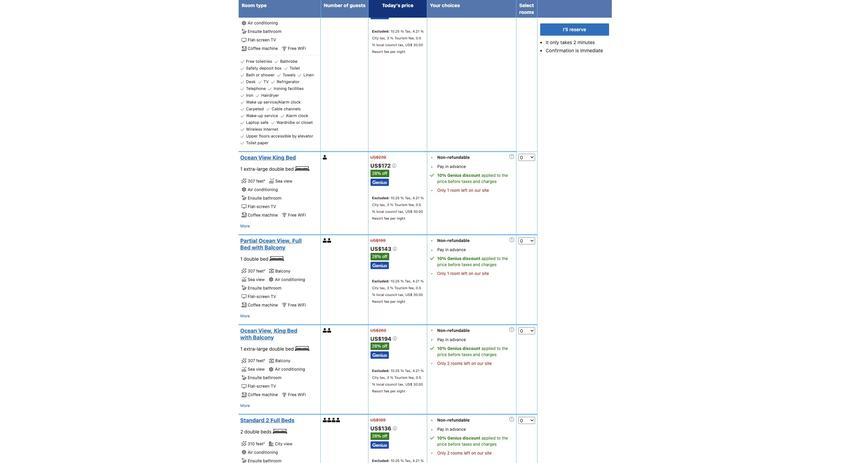 Task type: describe. For each thing, give the bounding box(es) containing it.
air for 310 feet²
[[248, 450, 253, 455]]

1 bathroom from the top
[[263, 29, 282, 34]]

non- for us$172
[[437, 155, 448, 160]]

ocean for view
[[240, 155, 257, 161]]

king for view
[[273, 155, 285, 161]]

council for us$172
[[385, 209, 397, 214]]

to for us$172
[[497, 173, 501, 178]]

it
[[546, 39, 549, 45]]

linen
[[304, 72, 314, 78]]

advance for us$136
[[450, 427, 466, 432]]

us$199
[[371, 238, 386, 243]]

1 coffee from the top
[[248, 46, 261, 51]]

1 ensuite bathroom from the top
[[248, 29, 282, 34]]

4 screen from the top
[[257, 384, 270, 389]]

4 coffee from the top
[[248, 392, 261, 397]]

bathrobe
[[280, 59, 298, 64]]

charges for us$194
[[481, 352, 497, 357]]

1 discount from the top
[[463, 6, 481, 11]]

1 28% off from the top
[[372, 4, 388, 9]]

room
[[242, 2, 255, 8]]

2 coffee machine from the top
[[248, 213, 278, 218]]

wardrobe or closet
[[277, 120, 313, 125]]

alarm clock
[[286, 113, 308, 118]]

full inside 'standard 2 full beds' link
[[271, 417, 280, 423]]

pay in advance for us$143
[[437, 247, 466, 252]]

10% genius discount for us$143
[[437, 256, 481, 261]]

4 machine from the top
[[262, 392, 278, 397]]

price for us$194
[[437, 352, 447, 357]]

ironing
[[274, 86, 287, 91]]

5 • from the top
[[431, 247, 433, 253]]

1 tourism from the top
[[395, 36, 408, 40]]

307 for partial ocean view, full bed with balcony
[[248, 268, 255, 273]]

2 ensuite bathroom from the top
[[248, 196, 282, 201]]

discount for us$172
[[463, 173, 481, 178]]

elevator
[[298, 134, 313, 139]]

laptop
[[246, 120, 259, 125]]

refrigerator
[[277, 79, 300, 84]]

us$ for us$143
[[406, 293, 413, 297]]

beds
[[261, 429, 272, 435]]

feet² right 310
[[256, 441, 265, 446]]

type
[[256, 2, 267, 8]]

excluded: for us$194
[[372, 369, 390, 373]]

or for wardrobe
[[296, 120, 300, 125]]

1 excluded: from the top
[[372, 29, 390, 33]]

10.25 % tax, 4.21 % city tax, 3 % tourism fee, 0.5 % local council tax, us$ 30.00 resort fee per night for us$143
[[372, 279, 424, 303]]

2 double beds
[[240, 429, 273, 435]]

10% for us$194
[[437, 346, 447, 351]]

free up partial ocean view, full bed with balcony link
[[288, 213, 297, 218]]

full inside partial ocean view, full bed with balcony
[[292, 238, 302, 244]]

3 screen from the top
[[257, 294, 270, 299]]

service/alarm
[[264, 100, 290, 105]]

fee for us$194
[[384, 389, 389, 393]]

paper
[[258, 140, 269, 145]]

3 coffee machine from the top
[[248, 302, 278, 307]]

ironing facilities
[[274, 86, 304, 91]]

today's
[[382, 2, 401, 8]]

wireless internet
[[246, 127, 278, 132]]

genius for us$194
[[448, 346, 462, 351]]

partial
[[240, 238, 257, 244]]

facilities
[[288, 86, 304, 91]]

your choices
[[430, 2, 460, 8]]

room type
[[242, 2, 267, 8]]

4 bathroom from the top
[[263, 375, 282, 380]]

1 30.00 from the top
[[414, 43, 423, 47]]

to for us$143
[[497, 256, 501, 261]]

applied to the price before taxes and charges for us$143
[[437, 256, 508, 267]]

the for us$172
[[502, 173, 508, 178]]

site for us$194
[[485, 361, 492, 366]]

internet
[[264, 127, 278, 132]]

taxes for us$143
[[462, 262, 472, 267]]

1 genius from the top
[[448, 6, 462, 11]]

1 machine from the top
[[262, 46, 278, 51]]

3 • from the top
[[431, 188, 433, 193]]

box
[[275, 66, 282, 71]]

non- for us$136
[[437, 418, 448, 423]]

feet² right 321
[[256, 12, 265, 17]]

4 free wifi from the top
[[288, 392, 306, 397]]

only
[[550, 39, 559, 45]]

3 ensuite bathroom from the top
[[248, 285, 282, 290]]

council for us$194
[[385, 382, 397, 386]]

our for us$136
[[477, 451, 484, 456]]

3 free wifi from the top
[[288, 302, 306, 307]]

0.5 for us$172
[[416, 203, 421, 207]]

applied for us$136
[[482, 436, 496, 441]]

of
[[344, 2, 349, 8]]

1 3 from the top
[[387, 36, 389, 40]]

discount for us$194
[[463, 346, 481, 351]]

cable channels
[[272, 106, 301, 111]]

i'll reserve button
[[540, 23, 609, 36]]

occupancy image for full
[[323, 238, 327, 243]]

alarm
[[286, 113, 297, 118]]

9 • from the top
[[431, 361, 433, 366]]

321 feet²
[[248, 12, 265, 17]]

occupancy image for beds
[[323, 418, 327, 422]]

site for us$136
[[485, 451, 492, 456]]

only for us$194
[[437, 361, 446, 366]]

1 double bed
[[240, 256, 270, 262]]

balcony inside ocean view, king bed with balcony
[[253, 334, 274, 340]]

1 taxes from the top
[[462, 12, 472, 18]]

safety
[[246, 66, 258, 71]]

1 before from the top
[[448, 12, 461, 18]]

ocean view, king bed with balcony
[[240, 327, 297, 340]]

minutes
[[578, 39, 595, 45]]

deposit
[[259, 66, 274, 71]]

7 • from the top
[[431, 328, 433, 333]]

2 flat-screen tv from the top
[[248, 204, 276, 209]]

applied to the price before taxes and charges for us$136
[[437, 436, 508, 447]]

1 the from the top
[[502, 6, 508, 11]]

1 • from the top
[[431, 155, 433, 160]]

guests
[[350, 2, 366, 8]]

1 applied from the top
[[482, 6, 496, 11]]

1 to from the top
[[497, 6, 501, 11]]

1 screen from the top
[[257, 37, 270, 43]]

immediate
[[581, 48, 603, 53]]

2 wifi from the top
[[298, 213, 306, 218]]

in for us$194
[[445, 337, 449, 342]]

us$143
[[371, 246, 393, 252]]

us$172
[[371, 163, 392, 169]]

1 more from the top
[[240, 223, 250, 228]]

night for us$194
[[397, 389, 405, 393]]

ocean view king bed
[[240, 155, 296, 161]]

10.25 for us$143
[[391, 279, 400, 283]]

1 resort from the top
[[372, 50, 383, 54]]

tourism for us$194
[[395, 376, 408, 380]]

towels
[[283, 72, 296, 78]]

upper
[[246, 134, 258, 139]]

ocean view king bed link
[[240, 154, 317, 161]]

rooms for us$194
[[451, 361, 463, 366]]

the for us$143
[[502, 256, 508, 261]]

local for us$172
[[377, 209, 384, 214]]

10.25 % tax, 4.21 % city tax, 3 % tourism fee, 0.5 % local council tax, us$ 30.00 resort fee per night for us$194
[[372, 369, 424, 393]]

1 council from the top
[[385, 43, 397, 47]]

1 10% from the top
[[437, 6, 447, 11]]

1 coffee machine from the top
[[248, 46, 278, 51]]

3 bathroom from the top
[[263, 285, 282, 290]]

council for us$143
[[385, 293, 397, 297]]

standard 2 full beds link
[[240, 417, 317, 424]]

wake up service/alarm clock
[[246, 100, 301, 105]]

10.25 % tax, 4.21 %
[[372, 459, 424, 463]]

per for us$172
[[390, 216, 396, 220]]

partial ocean view, full bed with balcony
[[240, 238, 302, 251]]

1 28% from the top
[[372, 4, 381, 9]]

occupancy image for bed
[[323, 328, 327, 333]]

1 more link from the top
[[240, 223, 250, 229]]

floors
[[259, 134, 270, 139]]

2 coffee from the top
[[248, 213, 261, 218]]

telephone
[[246, 86, 266, 91]]

toiletries
[[256, 59, 272, 64]]

applied to the price before taxes and charges for us$194
[[437, 346, 508, 357]]

4 wifi from the top
[[298, 392, 306, 397]]

number
[[324, 2, 343, 8]]

30.00 for us$172
[[414, 209, 423, 214]]

our for us$143
[[475, 271, 481, 276]]

double down standard
[[244, 429, 260, 435]]

bed for view
[[286, 166, 294, 172]]

2 bathroom from the top
[[263, 196, 282, 201]]

1 per from the top
[[390, 50, 396, 54]]

11 • from the top
[[431, 427, 433, 432]]

excluded: for us$143
[[372, 279, 390, 283]]

discount for us$143
[[463, 256, 481, 261]]

shower
[[261, 72, 275, 78]]

standard 2 full beds
[[240, 417, 295, 423]]

more details on meals and payment options image for us$194
[[509, 327, 514, 332]]

channels
[[284, 106, 301, 111]]

wake-up service
[[246, 113, 278, 118]]

30.00 for us$194
[[414, 382, 423, 386]]

choices
[[442, 2, 460, 8]]

non- for us$194
[[437, 328, 448, 333]]

us$189
[[371, 418, 386, 423]]

confirmation
[[546, 48, 574, 53]]

2 • from the top
[[431, 164, 433, 169]]

extra- for ocean view king bed
[[244, 166, 257, 172]]

off for us$194
[[382, 344, 388, 349]]

is
[[576, 48, 579, 53]]

laptop safe
[[246, 120, 269, 125]]

10.25 for us$136
[[391, 459, 400, 463]]

1 charges from the top
[[481, 12, 497, 18]]

1 4.21 from the top
[[413, 29, 420, 33]]

4 • from the top
[[431, 238, 433, 243]]

tax, for us$172
[[405, 196, 412, 200]]

321
[[248, 12, 255, 17]]

4 coffee machine from the top
[[248, 392, 278, 397]]

refundable for us$136
[[448, 418, 470, 423]]

toilet paper
[[246, 140, 269, 145]]

1 applied to the price before taxes and charges from the top
[[437, 6, 508, 18]]

safety deposit box
[[246, 66, 282, 71]]

view, inside ocean view, king bed with balcony
[[258, 327, 273, 334]]

28% for us$172
[[372, 171, 381, 176]]

1 off from the top
[[382, 4, 388, 9]]

service
[[264, 113, 278, 118]]

2 screen from the top
[[257, 204, 270, 209]]

us$239
[[371, 155, 386, 160]]

1 and from the top
[[473, 12, 480, 18]]

site for us$143
[[482, 271, 489, 276]]

off for us$136
[[382, 433, 388, 439]]

2 free wifi from the top
[[288, 213, 306, 218]]

12 • from the top
[[431, 451, 433, 456]]

feet² for view,
[[256, 358, 265, 363]]

more link for with
[[240, 402, 250, 409]]

bed inside partial ocean view, full bed with balcony
[[240, 244, 251, 251]]

hairdryer
[[261, 93, 279, 98]]

left for us$143
[[461, 271, 468, 276]]

tourism for us$143
[[395, 286, 408, 290]]

by
[[292, 134, 297, 139]]

1 flat-screen tv from the top
[[248, 37, 276, 43]]

1 vertical spatial bed
[[260, 256, 269, 262]]

3 flat-screen tv from the top
[[248, 294, 276, 299]]

310
[[248, 441, 255, 446]]

standard
[[240, 417, 265, 423]]

1 for partial ocean view, full bed with balcony
[[240, 256, 243, 262]]

1 night from the top
[[397, 50, 405, 54]]

double down "partial"
[[244, 256, 259, 262]]

accessible
[[271, 134, 291, 139]]

double down the ocean view king bed "link"
[[269, 166, 284, 172]]

1 10.25 % tax, 4.21 % city tax, 3 % tourism fee, 0.5 % local council tax, us$ 30.00 resort fee per night from the top
[[372, 29, 424, 54]]

our for us$172
[[475, 188, 481, 193]]

in for us$143
[[445, 247, 449, 252]]

view for 321 feet²
[[284, 12, 292, 17]]

2 ensuite from the top
[[248, 196, 262, 201]]

6 • from the top
[[431, 271, 433, 276]]

1 10.25 from the top
[[391, 29, 400, 33]]

1 tax, from the top
[[405, 29, 412, 33]]

2 machine from the top
[[262, 213, 278, 218]]

4 flat-screen tv from the top
[[248, 384, 276, 389]]

1 10% genius discount from the top
[[437, 6, 481, 11]]

1 extra-large double bed for view
[[240, 166, 295, 172]]

1 fee, from the top
[[409, 36, 415, 40]]



Task type: vqa. For each thing, say whether or not it's contained in the screenshot.
holiday inside the Majestic Sun 806B section
no



Task type: locate. For each thing, give the bounding box(es) containing it.
carpeted
[[246, 106, 264, 111]]

charges for us$172
[[481, 179, 497, 184]]

more link
[[240, 223, 250, 229], [240, 313, 250, 319], [240, 402, 250, 409]]

0 vertical spatial 1 extra-large double bed
[[240, 166, 295, 172]]

takes
[[561, 39, 572, 45]]

28% down "us$143"
[[372, 254, 381, 259]]

28% off down us$194
[[372, 344, 388, 349]]

4 28% off. you're getting 28% off the original price due to multiple deals and benefits.. element from the top
[[371, 343, 389, 350]]

bed inside the ocean view king bed "link"
[[286, 155, 296, 161]]

coffee machine up toiletries
[[248, 46, 278, 51]]

0 vertical spatial bed
[[286, 155, 296, 161]]

3 flat- from the top
[[248, 294, 257, 299]]

cable
[[272, 106, 283, 111]]

more link up ocean view, king bed with balcony
[[240, 313, 250, 319]]

per for us$143
[[390, 299, 396, 303]]

0 vertical spatial bed
[[286, 166, 294, 172]]

0 vertical spatial more link
[[240, 223, 250, 229]]

0 horizontal spatial toilet
[[246, 140, 257, 145]]

10.25 for us$172
[[391, 196, 400, 200]]

before for us$143
[[448, 262, 461, 267]]

price for us$136
[[437, 442, 447, 447]]

2 resort from the top
[[372, 216, 383, 220]]

1 large from the top
[[257, 166, 268, 172]]

307 feet²
[[248, 179, 265, 184], [248, 268, 265, 273], [248, 358, 265, 363]]

feet² down view
[[256, 179, 265, 184]]

3 10.25 from the top
[[391, 279, 400, 283]]

off down us$194
[[382, 344, 388, 349]]

safe
[[261, 120, 269, 125]]

view
[[258, 155, 271, 161]]

resort for us$194
[[372, 389, 383, 393]]

3 in from the top
[[445, 337, 449, 342]]

night for us$143
[[397, 299, 405, 303]]

extra- for ocean view, king bed with balcony
[[244, 346, 257, 352]]

307 down ocean view king bed
[[248, 179, 255, 184]]

4 genius from the top
[[448, 346, 462, 351]]

us$ for us$172
[[406, 209, 413, 214]]

28% off. you're getting 28% off the original price due to multiple deals and benefits.. element
[[371, 3, 389, 11], [371, 170, 389, 177], [371, 253, 389, 260], [371, 343, 389, 350], [371, 432, 389, 440]]

occupancy image
[[323, 155, 327, 160], [327, 328, 332, 333], [332, 418, 336, 422], [336, 418, 341, 422]]

pay for us$194
[[437, 337, 444, 342]]

feet²
[[256, 12, 265, 17], [256, 179, 265, 184], [256, 268, 265, 273], [256, 358, 265, 363], [256, 441, 265, 446]]

4 us$ from the top
[[406, 382, 413, 386]]

on for us$194
[[472, 361, 476, 366]]

king inside "link"
[[273, 155, 285, 161]]

us$
[[406, 43, 413, 47], [406, 209, 413, 214], [406, 293, 413, 297], [406, 382, 413, 386]]

machine up ocean view, king bed with balcony
[[262, 302, 278, 307]]

5 charges from the top
[[481, 442, 497, 447]]

with inside ocean view, king bed with balcony
[[240, 334, 252, 340]]

4.21 for us$143
[[413, 279, 420, 283]]

1 0.5 from the top
[[416, 36, 421, 40]]

view,
[[277, 238, 291, 244], [258, 327, 273, 334]]

off down us$172
[[382, 171, 388, 176]]

ocean inside ocean view, king bed with balcony
[[240, 327, 257, 334]]

4.21
[[413, 29, 420, 33], [413, 196, 420, 200], [413, 279, 420, 283], [413, 369, 420, 373], [413, 459, 420, 463]]

1 extra-large double bed
[[240, 166, 295, 172], [240, 346, 295, 352]]

us$136
[[371, 425, 393, 431]]

wake
[[246, 100, 256, 105]]

us$269
[[371, 328, 386, 333]]

toilet for toilet
[[290, 66, 300, 71]]

8 • from the top
[[431, 337, 433, 342]]

occupancy image
[[323, 238, 327, 243], [327, 238, 332, 243], [323, 328, 327, 333], [323, 418, 327, 422], [327, 418, 332, 422]]

more up ocean view, king bed with balcony
[[240, 313, 250, 318]]

2 10% from the top
[[437, 173, 447, 178]]

0 horizontal spatial or
[[256, 72, 260, 78]]

0 vertical spatial room
[[450, 188, 460, 193]]

more for bed
[[240, 313, 250, 318]]

2 vertical spatial sea view
[[248, 367, 265, 372]]

extra- down ocean view, king bed with balcony
[[244, 346, 257, 352]]

air conditioning
[[248, 20, 278, 26], [248, 187, 278, 192], [275, 277, 305, 282], [275, 367, 305, 372], [248, 450, 278, 455]]

4 ensuite from the top
[[248, 375, 262, 380]]

3 for us$172
[[387, 203, 389, 207]]

5 10% genius discount from the top
[[437, 436, 481, 441]]

3 more from the top
[[240, 403, 250, 408]]

28% off right guests
[[372, 4, 388, 9]]

taxes for us$136
[[462, 442, 472, 447]]

conditioning for 310 feet²
[[254, 450, 278, 455]]

applied
[[482, 6, 496, 11], [482, 173, 496, 178], [482, 256, 496, 261], [482, 346, 496, 351], [482, 436, 496, 441]]

1 vertical spatial city view
[[275, 441, 293, 446]]

bath or shower
[[246, 72, 275, 78]]

0.5 for us$194
[[416, 376, 421, 380]]

more up standard
[[240, 403, 250, 408]]

307 feet² for view,
[[248, 358, 265, 363]]

balcony inside partial ocean view, full bed with balcony
[[265, 244, 286, 251]]

2 vertical spatial sea
[[248, 367, 255, 372]]

2 vertical spatial more
[[240, 403, 250, 408]]

coffee machine up the standard 2 full beds
[[248, 392, 278, 397]]

0 horizontal spatial with
[[240, 334, 252, 340]]

city view right "321 feet²"
[[275, 12, 292, 17]]

1 horizontal spatial full
[[292, 238, 302, 244]]

2 28% off from the top
[[372, 171, 388, 176]]

1 free wifi from the top
[[288, 46, 306, 51]]

0 horizontal spatial view,
[[258, 327, 273, 334]]

2 taxes from the top
[[462, 179, 472, 184]]

free up safety
[[246, 59, 255, 64]]

28% off. you're getting 28% off the original price due to multiple deals and benefits.. element down "us$143"
[[371, 253, 389, 260]]

2 vertical spatial 307 feet²
[[248, 358, 265, 363]]

our
[[475, 188, 481, 193], [475, 271, 481, 276], [477, 361, 484, 366], [477, 451, 484, 456]]

0 vertical spatial more
[[240, 223, 250, 228]]

28% off down "us$143"
[[372, 254, 388, 259]]

room
[[450, 188, 460, 193], [450, 271, 460, 276]]

1 vertical spatial only 2 rooms left on our site
[[437, 451, 492, 456]]

1 fee from the top
[[384, 50, 389, 54]]

or down alarm clock
[[296, 120, 300, 125]]

upper floors accessible by elevator
[[246, 134, 313, 139]]

4 advance from the top
[[450, 427, 466, 432]]

3 the from the top
[[502, 256, 508, 261]]

1 307 feet² from the top
[[248, 179, 265, 184]]

more up "partial"
[[240, 223, 250, 228]]

1 flat- from the top
[[248, 37, 257, 43]]

feet² down ocean view, king bed with balcony
[[256, 358, 265, 363]]

3 per from the top
[[390, 299, 396, 303]]

2 vertical spatial more link
[[240, 402, 250, 409]]

coffee machine up "partial"
[[248, 213, 278, 218]]

wake-
[[246, 113, 258, 118]]

before
[[448, 12, 461, 18], [448, 179, 461, 184], [448, 262, 461, 267], [448, 352, 461, 357], [448, 442, 461, 447]]

tax, for us$194
[[405, 369, 412, 373]]

air
[[248, 20, 253, 26], [248, 187, 253, 192], [275, 277, 280, 282], [275, 367, 280, 372], [248, 450, 253, 455]]

3 charges from the top
[[481, 262, 497, 267]]

307 down 1 double bed
[[248, 268, 255, 273]]

only 2 rooms left on our site for us$136
[[437, 451, 492, 456]]

wifi
[[298, 46, 306, 51], [298, 213, 306, 218], [298, 302, 306, 307], [298, 392, 306, 397]]

10.25 % tax, 4.21 % city tax, 3 % tourism fee, 0.5 % local council tax, us$ 30.00 resort fee per night for us$172
[[372, 196, 424, 220]]

1 vertical spatial large
[[257, 346, 268, 352]]

2 10.25 from the top
[[391, 196, 400, 200]]

2 inside it only takes 2 minutes confirmation is immediate
[[574, 39, 577, 45]]

1 vertical spatial king
[[274, 327, 286, 334]]

today's price
[[382, 2, 414, 8]]

1 vertical spatial with
[[240, 334, 252, 340]]

1 extra- from the top
[[244, 166, 257, 172]]

only for us$172
[[437, 188, 446, 193]]

1 horizontal spatial view,
[[277, 238, 291, 244]]

1 advance from the top
[[450, 164, 466, 169]]

and for us$172
[[473, 179, 480, 184]]

view for 307 feet²
[[284, 179, 292, 184]]

rooms
[[519, 9, 534, 15], [451, 361, 463, 366], [451, 451, 463, 456]]

28% off for us$172
[[372, 171, 388, 176]]

1 vertical spatial 307
[[248, 268, 255, 273]]

2 inside 'standard 2 full beds' link
[[266, 417, 269, 423]]

bed down ocean view, king bed with balcony link
[[286, 346, 294, 352]]

toilet down upper
[[246, 140, 257, 145]]

2 4.21 from the top
[[413, 196, 420, 200]]

307 feet² down view
[[248, 179, 265, 184]]

1 extra-large double bed for view,
[[240, 346, 295, 352]]

only 1 room left on our site
[[437, 188, 489, 193], [437, 271, 489, 276]]

excluded: down "us$143"
[[372, 279, 390, 283]]

10.25 % tax, 4.21 % city tax, 3 % tourism fee, 0.5 % local council tax, us$ 30.00 resort fee per night
[[372, 29, 424, 54], [372, 196, 424, 220], [372, 279, 424, 303], [372, 369, 424, 393]]

more
[[240, 223, 250, 228], [240, 313, 250, 318], [240, 403, 250, 408]]

0 vertical spatial ocean
[[240, 155, 257, 161]]

28% off. you're getting 28% off the original price due to multiple deals and benefits.. element for us$143
[[371, 253, 389, 260]]

3 taxes from the top
[[462, 262, 472, 267]]

excluded: down us$194
[[372, 369, 390, 373]]

1 vertical spatial bed
[[240, 244, 251, 251]]

2 advance from the top
[[450, 247, 466, 252]]

conditioning
[[254, 20, 278, 26], [254, 187, 278, 192], [281, 277, 305, 282], [281, 367, 305, 372], [254, 450, 278, 455]]

ocean inside "link"
[[240, 155, 257, 161]]

only 1 room left on our site for us$172
[[437, 188, 489, 193]]

double down ocean view, king bed with balcony link
[[269, 346, 284, 352]]

refundable for us$194
[[448, 328, 470, 333]]

pay
[[437, 164, 444, 169], [437, 247, 444, 252], [437, 337, 444, 342], [437, 427, 444, 432]]

4 the from the top
[[502, 346, 508, 351]]

iron
[[246, 93, 253, 98]]

coffee machine
[[248, 46, 278, 51], [248, 213, 278, 218], [248, 302, 278, 307], [248, 392, 278, 397]]

3 discount from the top
[[463, 256, 481, 261]]

2 more link from the top
[[240, 313, 250, 319]]

desk
[[246, 79, 256, 84]]

fee,
[[409, 36, 415, 40], [409, 203, 415, 207], [409, 286, 415, 290], [409, 376, 415, 380]]

pay in advance for us$172
[[437, 164, 466, 169]]

4 before from the top
[[448, 352, 461, 357]]

view for 310 feet²
[[284, 441, 293, 446]]

5 tax, from the top
[[405, 459, 412, 463]]

3 wifi from the top
[[298, 302, 306, 307]]

us$194
[[371, 336, 393, 342]]

bath
[[246, 72, 255, 78]]

1 vertical spatial room
[[450, 271, 460, 276]]

feet² down 1 double bed
[[256, 268, 265, 273]]

10.25
[[391, 29, 400, 33], [391, 196, 400, 200], [391, 279, 400, 283], [391, 369, 400, 373], [391, 459, 400, 463]]

up for wake
[[258, 100, 262, 105]]

28% left today's
[[372, 4, 381, 9]]

4 non- from the top
[[437, 418, 448, 423]]

2 vertical spatial 307
[[248, 358, 255, 363]]

2 vertical spatial rooms
[[451, 451, 463, 456]]

beds
[[281, 417, 295, 423]]

4 28% from the top
[[372, 344, 381, 349]]

0 vertical spatial extra-
[[244, 166, 257, 172]]

partial ocean view, full bed with balcony link
[[240, 237, 317, 251]]

2 1 extra-large double bed from the top
[[240, 346, 295, 352]]

28% off. you're getting 28% off the original price due to multiple deals and benefits.. element down us$136
[[371, 432, 389, 440]]

excluded: down today's
[[372, 29, 390, 33]]

0 vertical spatial sea
[[275, 179, 283, 184]]

tax, for us$143
[[405, 279, 412, 283]]

28% off. you're getting 28% off the original price due to multiple deals and benefits.. element right guests
[[371, 3, 389, 11]]

0 vertical spatial only 2 rooms left on our site
[[437, 361, 492, 366]]

fee, for us$194
[[409, 376, 415, 380]]

conditioning for 321 feet²
[[254, 20, 278, 26]]

4.21 for us$172
[[413, 196, 420, 200]]

2 non-refundable from the top
[[437, 238, 470, 243]]

0 vertical spatial with
[[252, 244, 263, 251]]

pay for us$136
[[437, 427, 444, 432]]

28% off. you're getting 28% off the original price due to multiple deals and benefits.. element down us$194
[[371, 343, 389, 350]]

0 vertical spatial only 1 room left on our site
[[437, 188, 489, 193]]

city view down beds on the left bottom
[[275, 441, 293, 446]]

4 flat- from the top
[[248, 384, 257, 389]]

2 extra- from the top
[[244, 346, 257, 352]]

bed down partial ocean view, full bed with balcony
[[260, 256, 269, 262]]

1 vertical spatial or
[[296, 120, 300, 125]]

1 vertical spatial toilet
[[246, 140, 257, 145]]

307 feet² down ocean view, king bed with balcony
[[248, 358, 265, 363]]

and for us$143
[[473, 262, 480, 267]]

sea for view,
[[248, 367, 255, 372]]

up up carpeted
[[258, 100, 262, 105]]

5 applied to the price before taxes and charges from the top
[[437, 436, 508, 447]]

10 • from the top
[[431, 418, 433, 423]]

3 coffee from the top
[[248, 302, 261, 307]]

10% genius discount
[[437, 6, 481, 11], [437, 173, 481, 178], [437, 256, 481, 261], [437, 346, 481, 351], [437, 436, 481, 441]]

3 4.21 from the top
[[413, 279, 420, 283]]

3 for us$194
[[387, 376, 389, 380]]

taxes for us$194
[[462, 352, 472, 357]]

4.21 inside 10.25 % tax, 4.21 %
[[413, 459, 420, 463]]

0 vertical spatial 307 feet²
[[248, 179, 265, 184]]

1 horizontal spatial toilet
[[290, 66, 300, 71]]

double
[[269, 166, 284, 172], [244, 256, 259, 262], [269, 346, 284, 352], [244, 429, 260, 435]]

3 to from the top
[[497, 256, 501, 261]]

view
[[284, 12, 292, 17], [284, 179, 292, 184], [256, 277, 265, 282], [256, 367, 265, 372], [284, 441, 293, 446]]

5 4.21 from the top
[[413, 459, 420, 463]]

council
[[385, 43, 397, 47], [385, 209, 397, 214], [385, 293, 397, 297], [385, 382, 397, 386]]

non-refundable for us$143
[[437, 238, 470, 243]]

wireless
[[246, 127, 262, 132]]

clock up closet
[[298, 113, 308, 118]]

fee, for us$143
[[409, 286, 415, 290]]

ocean view, king bed with balcony link
[[240, 327, 317, 341]]

genius for us$143
[[448, 256, 462, 261]]

1 local from the top
[[377, 43, 384, 47]]

1 vertical spatial more details on meals and payment options image
[[509, 327, 514, 332]]

4 28% off from the top
[[372, 344, 388, 349]]

extra- down ocean view king bed
[[244, 166, 257, 172]]

1 vertical spatial more link
[[240, 313, 250, 319]]

28% off down us$172
[[372, 171, 388, 176]]

non-refundable
[[437, 155, 470, 160], [437, 238, 470, 243], [437, 328, 470, 333], [437, 418, 470, 423]]

toilet
[[290, 66, 300, 71], [246, 140, 257, 145]]

1 for ocean view king bed
[[240, 166, 243, 172]]

tax,
[[380, 36, 386, 40], [398, 43, 404, 47], [380, 203, 386, 207], [398, 209, 404, 214], [380, 286, 386, 290], [398, 293, 404, 297], [380, 376, 386, 380], [398, 382, 404, 386]]

toilet up towels
[[290, 66, 300, 71]]

large down ocean view, king bed with balcony
[[257, 346, 268, 352]]

0 vertical spatial 307
[[248, 179, 255, 184]]

or for bath
[[256, 72, 260, 78]]

5 off from the top
[[382, 433, 388, 439]]

pay for us$172
[[437, 164, 444, 169]]

2 large from the top
[[257, 346, 268, 352]]

0 vertical spatial more details on meals and payment options image
[[509, 154, 514, 159]]

307 feet² for view
[[248, 179, 265, 184]]

30.00
[[414, 43, 423, 47], [414, 209, 423, 214], [414, 293, 423, 297], [414, 382, 423, 386]]

0.5
[[416, 36, 421, 40], [416, 203, 421, 207], [416, 286, 421, 290], [416, 376, 421, 380]]

0 vertical spatial large
[[257, 166, 268, 172]]

1 vertical spatial sea view
[[248, 277, 265, 282]]

0 vertical spatial king
[[273, 155, 285, 161]]

refundable for us$143
[[448, 238, 470, 243]]

3 fee from the top
[[384, 299, 389, 303]]

number of guests
[[324, 2, 366, 8]]

1 us$ from the top
[[406, 43, 413, 47]]

refundable
[[448, 155, 470, 160], [448, 238, 470, 243], [448, 328, 470, 333], [448, 418, 470, 423]]

closet
[[301, 120, 313, 125]]

3 for us$143
[[387, 286, 389, 290]]

pay in advance for us$194
[[437, 337, 466, 342]]

4 and from the top
[[473, 352, 480, 357]]

28% off for us$194
[[372, 344, 388, 349]]

1 vertical spatial more details on meals and payment options image
[[509, 417, 514, 422]]

1 for ocean view, king bed with balcony
[[240, 346, 243, 352]]

resort
[[372, 50, 383, 54], [372, 216, 383, 220], [372, 299, 383, 303], [372, 389, 383, 393]]

1 vertical spatial full
[[271, 417, 280, 423]]

2 flat- from the top
[[248, 204, 257, 209]]

king inside ocean view, king bed with balcony
[[274, 327, 286, 334]]

free toiletries
[[246, 59, 272, 64]]

3 0.5 from the top
[[416, 286, 421, 290]]

select
[[519, 2, 534, 8]]

bed inside ocean view, king bed with balcony
[[287, 327, 297, 334]]

tax, inside 10.25 % tax, 4.21 %
[[405, 459, 412, 463]]

1 vertical spatial view,
[[258, 327, 273, 334]]

on for us$136
[[472, 451, 476, 456]]

1 ensuite from the top
[[248, 29, 262, 34]]

local
[[377, 43, 384, 47], [377, 209, 384, 214], [377, 293, 384, 297], [377, 382, 384, 386]]

1 extra-large double bed down ocean view king bed
[[240, 166, 295, 172]]

coffee up ocean view, king bed with balcony
[[248, 302, 261, 307]]

machine up toiletries
[[262, 46, 278, 51]]

0 vertical spatial more details on meals and payment options image
[[509, 237, 514, 242]]

off
[[382, 4, 388, 9], [382, 171, 388, 176], [382, 254, 388, 259], [382, 344, 388, 349], [382, 433, 388, 439]]

307 down ocean view, king bed with balcony
[[248, 358, 255, 363]]

4 local from the top
[[377, 382, 384, 386]]

10% genius discount for us$136
[[437, 436, 481, 441]]

307
[[248, 179, 255, 184], [248, 268, 255, 273], [248, 358, 255, 363]]

0 vertical spatial sea view
[[275, 179, 292, 184]]

air for 307 feet²
[[248, 187, 253, 192]]

2 tax, from the top
[[405, 196, 412, 200]]

balcony
[[265, 244, 286, 251], [275, 268, 291, 273], [253, 334, 274, 340], [275, 358, 291, 363]]

2 only 1 room left on our site from the top
[[437, 271, 489, 276]]

28% down us$194
[[372, 344, 381, 349]]

0 vertical spatial toilet
[[290, 66, 300, 71]]

2 vertical spatial ocean
[[240, 327, 257, 334]]

3 machine from the top
[[262, 302, 278, 307]]

2 307 feet² from the top
[[248, 268, 265, 273]]

28% down us$172
[[372, 171, 381, 176]]

excluded: down us$172
[[372, 196, 390, 200]]

2 tourism from the top
[[395, 203, 408, 207]]

1 horizontal spatial or
[[296, 120, 300, 125]]

machine up the standard 2 full beds
[[262, 392, 278, 397]]

sea view
[[275, 179, 292, 184], [248, 277, 265, 282], [248, 367, 265, 372]]

0 vertical spatial view,
[[277, 238, 291, 244]]

or right "bath"
[[256, 72, 260, 78]]

full
[[292, 238, 302, 244], [271, 417, 280, 423]]

free
[[288, 46, 297, 51], [246, 59, 255, 64], [288, 213, 297, 218], [288, 302, 297, 307], [288, 392, 297, 397]]

with inside partial ocean view, full bed with balcony
[[252, 244, 263, 251]]

sea view for view,
[[248, 367, 265, 372]]

i'll reserve
[[563, 26, 586, 32]]

3 night from the top
[[397, 299, 405, 303]]

1 vertical spatial extra-
[[244, 346, 257, 352]]

clock up channels
[[291, 100, 301, 105]]

up up laptop safe on the left top of the page
[[258, 113, 263, 118]]

more link up standard
[[240, 402, 250, 409]]

307 feet² down 1 double bed
[[248, 268, 265, 273]]

3 applied to the price before taxes and charges from the top
[[437, 256, 508, 267]]

2 fee from the top
[[384, 216, 389, 220]]

it only takes 2 minutes confirmation is immediate
[[546, 39, 603, 53]]

air for 321 feet²
[[248, 20, 253, 26]]

flat-
[[248, 37, 257, 43], [248, 204, 257, 209], [248, 294, 257, 299], [248, 384, 257, 389]]

bed down the ocean view king bed "link"
[[286, 166, 294, 172]]

ocean for view,
[[240, 327, 257, 334]]

3 only from the top
[[437, 361, 446, 366]]

3 10.25 % tax, 4.21 % city tax, 3 % tourism fee, 0.5 % local council tax, us$ 30.00 resort fee per night from the top
[[372, 279, 424, 303]]

coffee machine up ocean view, king bed with balcony
[[248, 302, 278, 307]]

2 vertical spatial bed
[[286, 346, 294, 352]]

left for us$194
[[464, 361, 470, 366]]

0 vertical spatial or
[[256, 72, 260, 78]]

large down view
[[257, 166, 268, 172]]

1 vertical spatial up
[[258, 113, 263, 118]]

310 feet²
[[248, 441, 265, 446]]

10.25 inside 10.25 % tax, 4.21 %
[[391, 459, 400, 463]]

1 vertical spatial clock
[[298, 113, 308, 118]]

machine up partial ocean view, full bed with balcony
[[262, 213, 278, 218]]

5 applied from the top
[[482, 436, 496, 441]]

1 vertical spatial rooms
[[451, 361, 463, 366]]

coffee
[[248, 46, 261, 51], [248, 213, 261, 218], [248, 302, 261, 307], [248, 392, 261, 397]]

1 vertical spatial only 1 room left on our site
[[437, 271, 489, 276]]

off right guests
[[382, 4, 388, 9]]

coffee up "partial"
[[248, 213, 261, 218]]

1 28% off. you're getting 28% off the original price due to multiple deals and benefits.. element from the top
[[371, 3, 389, 11]]

1 wifi from the top
[[298, 46, 306, 51]]

view, inside partial ocean view, full bed with balcony
[[277, 238, 291, 244]]

4.21 for us$136
[[413, 459, 420, 463]]

off down "us$143"
[[382, 254, 388, 259]]

wardrobe
[[277, 120, 295, 125]]

0 vertical spatial rooms
[[519, 9, 534, 15]]

genius for us$136
[[448, 436, 462, 441]]

free up ocean view, king bed with balcony link
[[288, 302, 297, 307]]

1 extra-large double bed down ocean view, king bed with balcony
[[240, 346, 295, 352]]

%
[[401, 29, 404, 33], [421, 29, 424, 33], [390, 36, 394, 40], [372, 43, 376, 47], [401, 196, 404, 200], [421, 196, 424, 200], [390, 203, 394, 207], [372, 209, 376, 214], [401, 279, 404, 283], [421, 279, 424, 283], [390, 286, 394, 290], [372, 293, 376, 297], [401, 369, 404, 373], [421, 369, 424, 373], [390, 376, 394, 380], [372, 382, 376, 386], [401, 459, 404, 463], [421, 459, 424, 463]]

5 before from the top
[[448, 442, 461, 447]]

10% for us$143
[[437, 256, 447, 261]]

bed for ocean view king bed
[[286, 155, 296, 161]]

3 fee, from the top
[[409, 286, 415, 290]]

advance for us$143
[[450, 247, 466, 252]]

more link for bed
[[240, 313, 250, 319]]

5 excluded: from the top
[[372, 459, 390, 463]]

3 ensuite from the top
[[248, 285, 262, 290]]

0 horizontal spatial full
[[271, 417, 280, 423]]

off down us$136
[[382, 433, 388, 439]]

your
[[430, 2, 441, 8]]

free up bathrobe
[[288, 46, 297, 51]]

more details on meals and payment options image for us$172
[[509, 154, 514, 159]]

1 horizontal spatial with
[[252, 244, 263, 251]]

0 vertical spatial clock
[[291, 100, 301, 105]]

non-
[[437, 155, 448, 160], [437, 238, 448, 243], [437, 328, 448, 333], [437, 418, 448, 423]]

rooms for us$136
[[451, 451, 463, 456]]

0 vertical spatial up
[[258, 100, 262, 105]]

per
[[390, 50, 396, 54], [390, 216, 396, 220], [390, 299, 396, 303], [390, 389, 396, 393]]

bed
[[286, 166, 294, 172], [260, 256, 269, 262], [286, 346, 294, 352]]

10% for us$136
[[437, 436, 447, 441]]

coffee up standard
[[248, 392, 261, 397]]

28% off. you're getting 28% off the original price due to multiple deals and benefits.. element for us$136
[[371, 432, 389, 440]]

5 the from the top
[[502, 436, 508, 441]]

on for us$143
[[469, 271, 474, 276]]

1 vertical spatial 1 extra-large double bed
[[240, 346, 295, 352]]

before for us$172
[[448, 179, 461, 184]]

ocean inside partial ocean view, full bed with balcony
[[259, 238, 276, 244]]

2 non- from the top
[[437, 238, 448, 243]]

rooms inside select rooms
[[519, 9, 534, 15]]

local for us$194
[[377, 382, 384, 386]]

3 tax, from the top
[[405, 279, 412, 283]]

ocean
[[240, 155, 257, 161], [259, 238, 276, 244], [240, 327, 257, 334]]

3 307 feet² from the top
[[248, 358, 265, 363]]

1 vertical spatial 307 feet²
[[248, 268, 265, 273]]

free up beds on the left bottom
[[288, 392, 297, 397]]

28% off down us$136
[[372, 433, 388, 439]]

more details on meals and payment options image
[[509, 154, 514, 159], [509, 417, 514, 422]]

and for us$194
[[473, 352, 480, 357]]

coffee up free toiletries
[[248, 46, 261, 51]]

1 vertical spatial ocean
[[259, 238, 276, 244]]

more link up "partial"
[[240, 223, 250, 229]]

room for us$172
[[450, 188, 460, 193]]

3 28% off from the top
[[372, 254, 388, 259]]

2 and from the top
[[473, 179, 480, 184]]

tax,
[[405, 29, 412, 33], [405, 196, 412, 200], [405, 279, 412, 283], [405, 369, 412, 373], [405, 459, 412, 463]]

1 non-refundable from the top
[[437, 155, 470, 160]]

0 vertical spatial city view
[[275, 12, 292, 17]]

10%
[[437, 6, 447, 11], [437, 173, 447, 178], [437, 256, 447, 261], [437, 346, 447, 351], [437, 436, 447, 441]]

10% genius discount for us$172
[[437, 173, 481, 178]]

28% off. you're getting 28% off the original price due to multiple deals and benefits.. element down us$172
[[371, 170, 389, 177]]

4 ensuite bathroom from the top
[[248, 375, 282, 380]]

3 advance from the top
[[450, 337, 466, 342]]

28% down us$136
[[372, 433, 381, 439]]

excluded: down us$136
[[372, 459, 390, 463]]

4 10% from the top
[[437, 346, 447, 351]]

more details on meals and payment options image
[[509, 237, 514, 242], [509, 327, 514, 332]]

2 vertical spatial bed
[[287, 327, 297, 334]]

1 vertical spatial more
[[240, 313, 250, 318]]

0 vertical spatial full
[[292, 238, 302, 244]]

28% off for us$136
[[372, 433, 388, 439]]

1 vertical spatial sea
[[248, 277, 255, 282]]

2 more details on meals and payment options image from the top
[[509, 417, 514, 422]]

28% for us$143
[[372, 254, 381, 259]]



